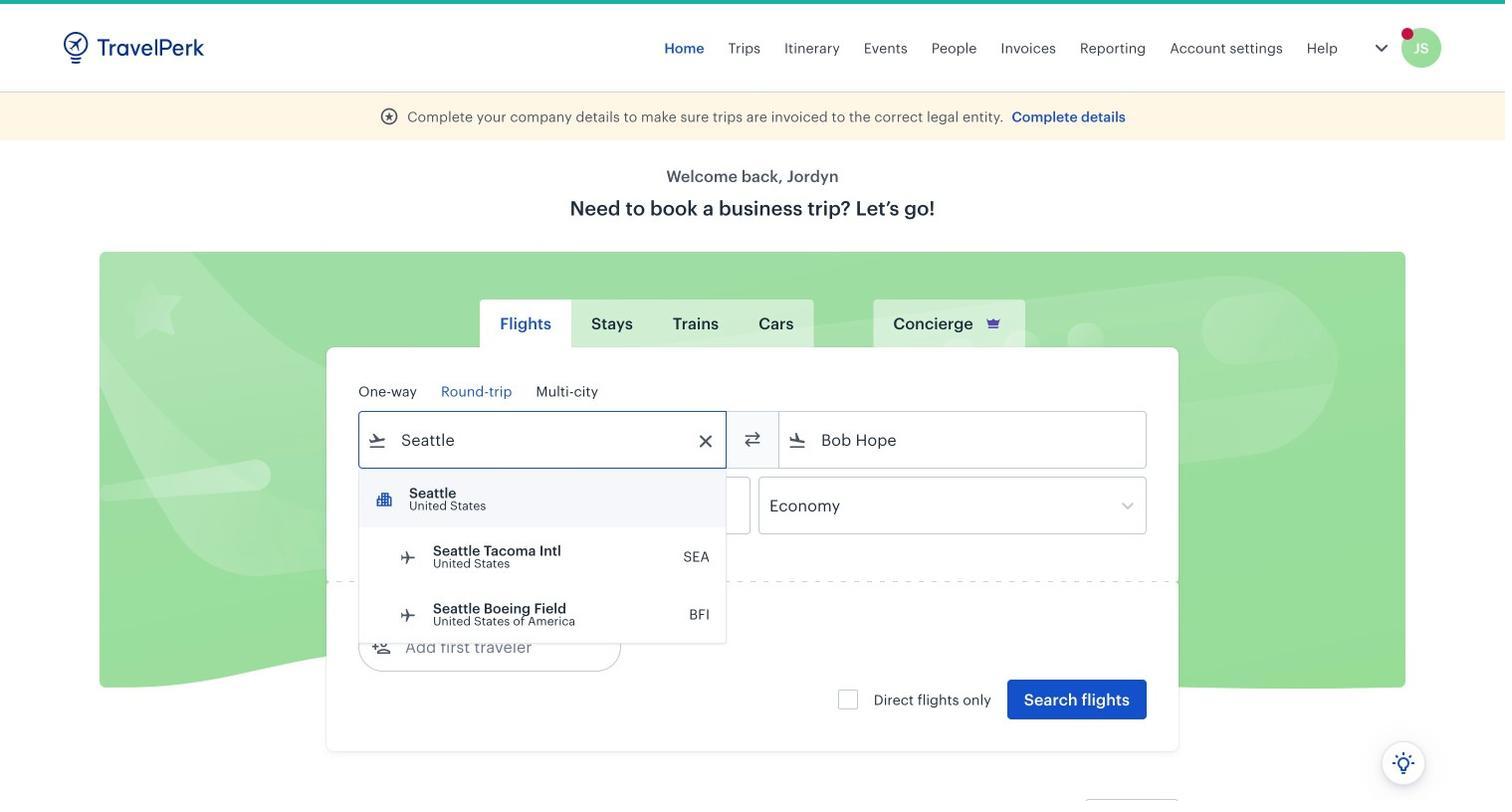 Task type: vqa. For each thing, say whether or not it's contained in the screenshot.
Depart field on the top of page
no



Task type: describe. For each thing, give the bounding box(es) containing it.
From search field
[[387, 424, 700, 456]]

To search field
[[807, 424, 1120, 456]]

Return text field
[[506, 478, 609, 534]]



Task type: locate. For each thing, give the bounding box(es) containing it.
Depart text field
[[387, 478, 491, 534]]

Add first traveler search field
[[391, 631, 598, 663]]



